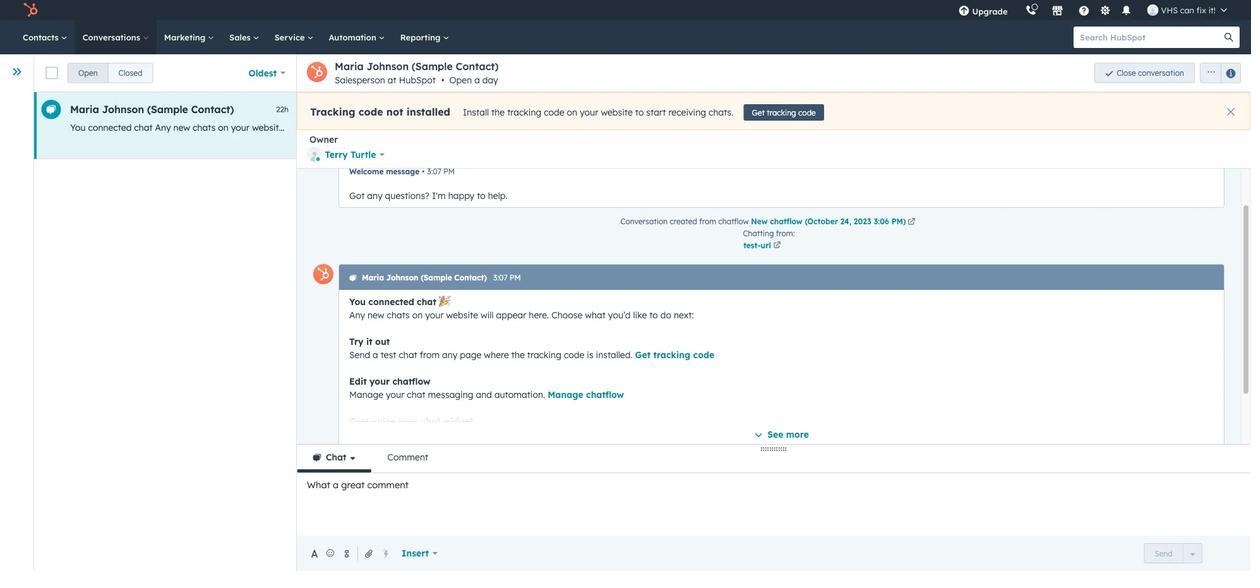 Task type: locate. For each thing, give the bounding box(es) containing it.
(sample inside row
[[147, 103, 188, 116]]

to left start
[[636, 107, 644, 118]]

1 vertical spatial johnson
[[102, 103, 144, 116]]

1 group from the left
[[68, 63, 153, 83]]

1 horizontal spatial group
[[1196, 63, 1242, 83]]

0 horizontal spatial pm
[[444, 167, 455, 176]]

vhs
[[1162, 5, 1179, 15]]

calling icon image
[[1026, 5, 1037, 16]]

1 vertical spatial send
[[349, 349, 370, 360]]

like down installed
[[439, 122, 453, 133]]

choose down tracking code not installed
[[357, 122, 388, 133]]

sales link
[[222, 20, 267, 54]]

the down chats.
[[704, 122, 717, 133]]

you'd
[[414, 122, 437, 133], [608, 309, 631, 320]]

will down 22h
[[287, 122, 300, 133]]

tracking up you connected chat any new chats on your website will appear here. choose what you'd like to do next:  try it out  send a test chat from any page where the tracking code is installed: https://app.hubs
[[507, 107, 542, 118]]

0 vertical spatial maria
[[335, 60, 364, 73]]

1 horizontal spatial choose
[[552, 309, 583, 320]]

you connected chat any new chats on your website will appear here. choose what you'd like to do next:  try it out  send a test chat from any page where the tracking code is installed: https://app.hubs
[[70, 122, 898, 133]]

chat inside edit your chatflow manage your chat messaging and automation. manage chatflow
[[407, 389, 426, 400]]

on
[[567, 107, 578, 118], [218, 122, 229, 133], [412, 309, 423, 320], [472, 469, 483, 480]]

connected for you connected chat 🎉 any new chats on your website will appear here. choose what you'd like to do next:
[[369, 296, 414, 307]]

send inside 'button'
[[1155, 549, 1173, 558]]

manage right automation.
[[548, 389, 584, 400]]

0 horizontal spatial manage
[[349, 389, 384, 400]]

day
[[483, 75, 498, 86]]

1 horizontal spatial next:
[[674, 309, 694, 320]]

1 horizontal spatial what
[[585, 309, 606, 320]]

any inside the "you connected chat 🎉 any new chats on your website will appear here. choose what you'd like to do next:"
[[349, 309, 365, 320]]

main content
[[34, 54, 1252, 571]]

0 horizontal spatial website
[[252, 122, 284, 133]]

it!
[[1209, 5, 1216, 15]]

do
[[467, 122, 477, 133], [661, 309, 672, 320]]

pm up i'm
[[444, 167, 455, 176]]

do inside the "you connected chat 🎉 any new chats on your website will appear here. choose what you'd like to do next:"
[[661, 309, 672, 320]]

1 vertical spatial contact)
[[191, 103, 234, 116]]

1 horizontal spatial from
[[612, 122, 632, 133]]

you'd up installed.
[[608, 309, 631, 320]]

automation.
[[495, 389, 545, 400]]

service link
[[267, 20, 321, 54]]

1 horizontal spatial page
[[652, 122, 674, 133]]

1 horizontal spatial any
[[442, 349, 458, 360]]

open inside maria johnson (sample contact) salesperson at hubspot • open a day
[[450, 75, 472, 86]]

conversation
[[1139, 68, 1185, 78]]

1 horizontal spatial do
[[661, 309, 672, 320]]

edit your chatflow manage your chat messaging and automation. manage chatflow
[[349, 376, 624, 400]]

what inside the "you connected chat 🎉 any new chats on your website will appear here. choose what you'd like to do next:"
[[585, 309, 606, 320]]

connected down maria johnson (sample contact)
[[88, 122, 132, 133]]

any down start
[[635, 122, 650, 133]]

maria inside maria johnson (sample contact) salesperson at hubspot • open a day
[[335, 60, 364, 73]]

get tracking code
[[752, 108, 816, 117]]

will inside row
[[287, 122, 300, 133]]

johnson for maria johnson (sample contact) salesperson at hubspot • open a day
[[367, 60, 409, 73]]

1 vertical spatial (sample
[[147, 103, 188, 116]]

group down conversations
[[68, 63, 153, 83]]

test inside try it out send a test chat from any page where the tracking code is installed. get tracking code
[[381, 349, 397, 360]]

0 horizontal spatial open
[[78, 68, 98, 78]]

0 horizontal spatial new
[[173, 122, 190, 133]]

out inside try it out send a test chat from any page where the tracking code is installed. get tracking code
[[375, 336, 390, 347]]

0 horizontal spatial it
[[366, 336, 373, 347]]

from inside try it out send a test chat from any page where the tracking code is installed. get tracking code
[[420, 349, 440, 360]]

customize down edit
[[349, 415, 395, 427]]

chatflow left the new
[[719, 216, 749, 226]]

0 vertical spatial any
[[635, 122, 650, 133]]

2 horizontal spatial from
[[700, 216, 717, 226]]

contacts
[[23, 32, 61, 42]]

and inside edit your chatflow manage your chat messaging and automation. manage chatflow
[[476, 389, 492, 400]]

chats
[[193, 122, 216, 133], [387, 309, 410, 320]]

johnson
[[367, 60, 409, 73], [102, 103, 144, 116], [387, 273, 419, 282]]

any
[[155, 122, 171, 133], [349, 309, 365, 320]]

0 vertical spatial page
[[652, 122, 674, 133]]

will inside the "you connected chat 🎉 any new chats on your website will appear here. choose what you'd like to do next:"
[[481, 309, 494, 320]]

1 vertical spatial appear
[[496, 309, 527, 320]]

conversation created from chatflow
[[621, 216, 751, 226]]

0 vertical spatial here.
[[335, 122, 355, 133]]

open
[[78, 68, 98, 78], [450, 75, 472, 86]]

0 vertical spatial do
[[467, 122, 477, 133]]

Open button
[[68, 63, 108, 83]]

1 vertical spatial connected
[[369, 296, 414, 307]]

to up get tracking code link
[[650, 309, 658, 320]]

0 horizontal spatial any
[[155, 122, 171, 133]]

pm up the "you connected chat 🎉 any new chats on your website will appear here. choose what you'd like to do next:"
[[510, 273, 521, 282]]

2 vertical spatial website
[[446, 309, 478, 320]]

website down 22h
[[252, 122, 284, 133]]

website down 🎉
[[446, 309, 478, 320]]

test-url
[[744, 241, 771, 250]]

0 horizontal spatial next:
[[480, 122, 500, 133]]

what
[[391, 122, 412, 133], [585, 309, 606, 320]]

is left installed.
[[587, 349, 594, 360]]

1 vertical spatial like
[[633, 309, 647, 320]]

0 vertical spatial where
[[676, 122, 701, 133]]

search button
[[1219, 27, 1240, 48]]

is inside row
[[779, 122, 786, 133]]

send button
[[1145, 543, 1184, 564]]

where
[[676, 122, 701, 133], [484, 349, 509, 360]]

1 vertical spatial 3:07
[[493, 273, 508, 282]]

2 vertical spatial contact)
[[455, 273, 487, 282]]

get inside get tracking code 'button'
[[752, 108, 765, 117]]

1 horizontal spatial open
[[450, 75, 472, 86]]

a inside row
[[565, 122, 571, 133]]

like
[[439, 122, 453, 133], [633, 309, 647, 320]]

1 horizontal spatial pm
[[510, 273, 521, 282]]

the
[[492, 107, 505, 118], [704, 122, 717, 133], [512, 349, 525, 360], [395, 429, 409, 440]]

customize
[[349, 415, 395, 427], [349, 429, 393, 440]]

and for messaging
[[476, 389, 492, 400]]

any inside 'live chat from maria johnson (sample contact) with context you connected chat
any new chats on your website will appear here. choose what you'd like to do next:

try it out 
send a test chat from any page where the tracking code is installed: https://app.hubs' row
[[155, 122, 171, 133]]

will up try it out send a test chat from any page where the tracking code is installed. get tracking code
[[481, 309, 494, 320]]

0 vertical spatial chats
[[193, 122, 216, 133]]

reporting link
[[393, 20, 457, 54]]

here. up try it out send a test chat from any page where the tracking code is installed. get tracking code
[[529, 309, 549, 320]]

0 horizontal spatial here.
[[335, 122, 355, 133]]

(sample for maria johnson (sample contact)
[[147, 103, 188, 116]]

0 horizontal spatial connected
[[88, 122, 132, 133]]

from inside row
[[612, 122, 632, 133]]

do down install
[[467, 122, 477, 133]]

from right 'created'
[[700, 216, 717, 226]]

0 horizontal spatial you
[[70, 122, 86, 133]]

1 horizontal spatial connected
[[369, 296, 414, 307]]

you'd inside the "you connected chat 🎉 any new chats on your website will appear here. choose what you'd like to do next:"
[[608, 309, 631, 320]]

connected inside the "you connected chat 🎉 any new chats on your website will appear here. choose what you'd like to do next:"
[[369, 296, 414, 307]]

1 horizontal spatial try
[[502, 122, 515, 133]]

see more
[[768, 429, 809, 440]]

0 vertical spatial choose
[[357, 122, 388, 133]]

edit
[[349, 376, 367, 387]]

you connected chat 🎉 any new chats on your website will appear here. choose what you'd like to do next:
[[349, 296, 694, 320]]

3:07 up i'm
[[427, 167, 442, 176]]

0 vertical spatial what
[[391, 122, 412, 133]]

new
[[173, 122, 190, 133], [368, 309, 385, 320]]

tracking up 'installed:'
[[767, 108, 797, 117]]

close image
[[1228, 108, 1235, 116]]

• right hubspot
[[442, 75, 445, 86]]

1 vertical spatial choose
[[552, 309, 583, 320]]

you
[[70, 122, 86, 133], [349, 296, 366, 307]]

0 vertical spatial (sample
[[412, 60, 453, 73]]

chatflow up messaging
[[393, 376, 431, 387]]

chats down maria johnson (sample contact) 3:07 pm
[[387, 309, 410, 320]]

the left color
[[395, 429, 409, 440]]

0 vertical spatial from
[[612, 122, 632, 133]]

code inside 'button'
[[799, 108, 816, 117]]

0 horizontal spatial will
[[287, 122, 300, 133]]

comment
[[388, 452, 429, 463]]

0 horizontal spatial send
[[349, 349, 370, 360]]

1 vertical spatial page
[[460, 349, 482, 360]]

1 horizontal spatial website
[[446, 309, 478, 320]]

you'd inside row
[[414, 122, 437, 133]]

0 horizontal spatial group
[[68, 63, 153, 83]]

0 horizontal spatial get
[[635, 349, 651, 360]]

0 horizontal spatial try
[[349, 336, 364, 347]]

pm
[[444, 167, 455, 176], [510, 273, 521, 282]]

0 vertical spatial website
[[601, 107, 633, 118]]

0 horizontal spatial what
[[391, 122, 412, 133]]

2 horizontal spatial website
[[601, 107, 633, 118]]

is inside try it out send a test chat from any page where the tracking code is installed. get tracking code
[[587, 349, 594, 360]]

group down the search button on the right
[[1196, 63, 1242, 83]]

menu item
[[1017, 0, 1020, 20]]

turtle
[[351, 149, 376, 160]]

new inside 'live chat from maria johnson (sample contact) with context you connected chat
any new chats on your website will appear here. choose what you'd like to do next:

try it out 
send a test chat from any page where the tracking code is installed: https://app.hubs' row
[[173, 122, 190, 133]]

website inside row
[[252, 122, 284, 133]]

what inside row
[[391, 122, 412, 133]]

0 vertical spatial appear
[[302, 122, 332, 133]]

tracking down chats.
[[720, 122, 754, 133]]

do up get tracking code link
[[661, 309, 672, 320]]

(sample down closed button
[[147, 103, 188, 116]]

and inside the customize your chat widget customize the color and style of your chat widget.
[[434, 429, 450, 440]]

johnson inside maria johnson (sample contact) salesperson at hubspot • open a day
[[367, 60, 409, 73]]

website left start
[[601, 107, 633, 118]]

the up automation.
[[512, 349, 525, 360]]

0 horizontal spatial 3:07
[[427, 167, 442, 176]]

• right message
[[422, 167, 425, 176]]

salesperson
[[335, 75, 385, 86]]

0 horizontal spatial you'd
[[414, 122, 437, 133]]

here. down tracking
[[335, 122, 355, 133]]

to
[[636, 107, 644, 118], [455, 122, 464, 133], [477, 190, 486, 201], [650, 309, 658, 320]]

choose inside the "you connected chat 🎉 any new chats on your website will appear here. choose what you'd like to do next:"
[[552, 309, 583, 320]]

1 vertical spatial where
[[484, 349, 509, 360]]

chats inside 'live chat from maria johnson (sample contact) with context you connected chat
any new chats on your website will appear here. choose what you'd like to do next:

try it out 
send a test chat from any page where the tracking code is installed: https://app.hubs' row
[[193, 122, 216, 133]]

chats down maria johnson (sample contact)
[[193, 122, 216, 133]]

0 vertical spatial any
[[155, 122, 171, 133]]

contact) inside row
[[191, 103, 234, 116]]

installed:
[[788, 122, 825, 133]]

maria inside row
[[70, 103, 99, 116]]

tracking right installed.
[[654, 349, 691, 360]]

open left "day"
[[450, 75, 472, 86]]

1 horizontal spatial any
[[349, 309, 365, 320]]

2 vertical spatial johnson
[[387, 273, 419, 282]]

from up messaging
[[420, 349, 440, 360]]

contact) inside maria johnson (sample contact) salesperson at hubspot • open a day
[[456, 60, 499, 73]]

next: up get tracking code link
[[674, 309, 694, 320]]

chat
[[326, 452, 347, 463]]

you inside the "you connected chat 🎉 any new chats on your website will appear here. choose what you'd like to do next:"
[[349, 296, 366, 307]]

great
[[341, 479, 365, 491]]

1 vertical spatial try
[[349, 336, 364, 347]]

and for color
[[434, 429, 450, 440]]

1 vertical spatial do
[[661, 309, 672, 320]]

(sample for maria johnson (sample contact) 3:07 pm
[[421, 273, 452, 282]]

color
[[411, 429, 432, 440]]

the up you connected chat any new chats on your website will appear here. choose what you'd like to do next:  try it out  send a test chat from any page where the tracking code is installed: https://app.hubs
[[492, 107, 505, 118]]

get right chats.
[[752, 108, 765, 117]]

0 vertical spatial it
[[517, 122, 523, 133]]

2 vertical spatial (sample
[[421, 273, 452, 282]]

website
[[601, 107, 633, 118], [252, 122, 284, 133], [446, 309, 478, 320]]

0 vertical spatial like
[[439, 122, 453, 133]]

appear up owner
[[302, 122, 332, 133]]

appear inside 'live chat from maria johnson (sample contact) with context you connected chat
any new chats on your website will appear here. choose what you'd like to do next:

try it out 
send a test chat from any page where the tracking code is installed: https://app.hubs' row
[[302, 122, 332, 133]]

where inside try it out send a test chat from any page where the tracking code is installed. get tracking code
[[484, 349, 509, 360]]

Closed button
[[108, 63, 153, 83]]

1 vertical spatial get
[[635, 349, 651, 360]]

where down receiving
[[676, 122, 701, 133]]

your inside the "you connected chat 🎉 any new chats on your website will appear here. choose what you'd like to do next:"
[[425, 309, 444, 320]]

i'm
[[432, 190, 446, 201]]

to down install
[[455, 122, 464, 133]]

on inside row
[[218, 122, 229, 133]]

(sample up 🎉
[[421, 273, 452, 282]]

0 horizontal spatial choose
[[357, 122, 388, 133]]

on inside the "you connected chat 🎉 any new chats on your website will appear here. choose what you'd like to do next:"
[[412, 309, 423, 320]]

chatflow
[[719, 216, 749, 226], [770, 216, 803, 226], [393, 376, 431, 387], [586, 389, 624, 400]]

main content containing maria johnson (sample contact)
[[34, 54, 1252, 571]]

send group
[[1145, 543, 1203, 564]]

link opens in a new window image
[[908, 216, 916, 228], [908, 218, 916, 226], [774, 242, 781, 250]]

any
[[635, 122, 650, 133], [367, 190, 383, 201], [442, 349, 458, 360]]

1 vertical spatial what
[[585, 309, 606, 320]]

customize up the up
[[349, 429, 393, 440]]

chat inside try it out send a test chat from any page where the tracking code is installed. get tracking code
[[399, 349, 418, 360]]

set up chat behaviour based on your team's availability.
[[349, 469, 586, 480]]

any right got
[[367, 190, 383, 201]]

and left 'style'
[[434, 429, 450, 440]]

appear up try it out send a test chat from any page where the tracking code is installed. get tracking code
[[496, 309, 527, 320]]

to inside the "you connected chat 🎉 any new chats on your website will appear here. choose what you'd like to do next:"
[[650, 309, 658, 320]]

is down get tracking code
[[779, 122, 786, 133]]

1 vertical spatial out
[[375, 336, 390, 347]]

where up edit your chatflow manage your chat messaging and automation. manage chatflow
[[484, 349, 509, 360]]

0 vertical spatial will
[[287, 122, 300, 133]]

chat
[[134, 122, 153, 133], [591, 122, 610, 133], [417, 296, 437, 307], [399, 349, 418, 360], [407, 389, 426, 400], [421, 415, 441, 427], [506, 429, 525, 440], [379, 469, 397, 480]]

at
[[388, 75, 397, 86]]

page up edit your chatflow manage your chat messaging and automation. manage chatflow
[[460, 349, 482, 360]]

1 horizontal spatial is
[[779, 122, 786, 133]]

2023
[[854, 216, 872, 226]]

1 horizontal spatial send
[[542, 122, 563, 133]]

manage down edit
[[349, 389, 384, 400]]

chats inside the "you connected chat 🎉 any new chats on your website will appear here. choose what you'd like to do next:"
[[387, 309, 410, 320]]

(sample inside maria johnson (sample contact) salesperson at hubspot • open a day
[[412, 60, 453, 73]]

any up messaging
[[442, 349, 458, 360]]

maria for maria johnson (sample contact) 3:07 pm
[[362, 273, 384, 282]]

next: down install
[[480, 122, 500, 133]]

based
[[444, 469, 470, 480]]

contacts link
[[15, 20, 75, 54]]

install
[[463, 107, 489, 118]]

connected left 🎉
[[369, 296, 414, 307]]

3:07
[[427, 167, 442, 176], [493, 273, 508, 282]]

0 horizontal spatial is
[[587, 349, 594, 360]]

vhs can fix it!
[[1162, 5, 1216, 15]]

(sample up hubspot
[[412, 60, 453, 73]]

get tracking code button
[[744, 104, 824, 121]]

send
[[542, 122, 563, 133], [349, 349, 370, 360], [1155, 549, 1173, 558]]

1 horizontal spatial out
[[525, 122, 539, 133]]

to inside row
[[455, 122, 464, 133]]

get right installed.
[[635, 349, 651, 360]]

like up get tracking code link
[[633, 309, 647, 320]]

1 horizontal spatial appear
[[496, 309, 527, 320]]

2 customize from the top
[[349, 429, 393, 440]]

do inside 'live chat from maria johnson (sample contact) with context you connected chat
any new chats on your website will appear here. choose what you'd like to do next:

try it out 
send a test chat from any page where the tracking code is installed: https://app.hubs' row
[[467, 122, 477, 133]]

page down start
[[652, 122, 674, 133]]

1 vertical spatial you'd
[[608, 309, 631, 320]]

marketplaces image
[[1052, 6, 1064, 17]]

installed
[[407, 106, 451, 118]]

menu
[[950, 0, 1237, 20]]

it inside row
[[517, 122, 523, 133]]

1 horizontal spatial here.
[[529, 309, 549, 320]]

0 vertical spatial next:
[[480, 122, 500, 133]]

to inside tracking code not installed 'alert'
[[636, 107, 644, 118]]

3:07 up the "you connected chat 🎉 any new chats on your website will appear here. choose what you'd like to do next:"
[[493, 273, 508, 282]]

choose inside row
[[357, 122, 388, 133]]

1 vertical spatial is
[[587, 349, 594, 360]]

1 vertical spatial any
[[367, 190, 383, 201]]

1 vertical spatial it
[[366, 336, 373, 347]]

1 horizontal spatial you'd
[[608, 309, 631, 320]]

you inside row
[[70, 122, 86, 133]]

link opens in a new window image inside test-url "link"
[[774, 242, 781, 250]]

widget
[[443, 415, 474, 427]]

test
[[573, 122, 589, 133], [381, 349, 397, 360]]

group
[[68, 63, 153, 83], [1196, 63, 1242, 83]]

0 horizontal spatial chats
[[193, 122, 216, 133]]

1 vertical spatial pm
[[510, 273, 521, 282]]

you for you connected chat any new chats on your website will appear here. choose what you'd like to do next:  try it out  send a test chat from any page where the tracking code is installed: https://app.hubs
[[70, 122, 86, 133]]

0 vertical spatial and
[[476, 389, 492, 400]]

0 vertical spatial johnson
[[367, 60, 409, 73]]

0 vertical spatial 3:07
[[427, 167, 442, 176]]

1 horizontal spatial will
[[481, 309, 494, 320]]

and right messaging
[[476, 389, 492, 400]]

0 vertical spatial try
[[502, 122, 515, 133]]

what down 'not'
[[391, 122, 412, 133]]

any inside row
[[635, 122, 650, 133]]

from down install the tracking code on your website to start receiving chats.
[[612, 122, 632, 133]]

installed.
[[596, 349, 633, 360]]

0 vertical spatial is
[[779, 122, 786, 133]]

connected inside row
[[88, 122, 132, 133]]

chatflow down installed.
[[586, 389, 624, 400]]

chatting from:
[[743, 229, 795, 238]]

you'd down installed
[[414, 122, 437, 133]]

1 vertical spatial and
[[434, 429, 450, 440]]

choose up try it out send a test chat from any page where the tracking code is installed. get tracking code
[[552, 309, 583, 320]]

open left closed
[[78, 68, 98, 78]]

0 vertical spatial contact)
[[456, 60, 499, 73]]

out inside row
[[525, 122, 539, 133]]

2 vertical spatial from
[[420, 349, 440, 360]]

johnson inside row
[[102, 103, 144, 116]]

from
[[612, 122, 632, 133], [700, 216, 717, 226], [420, 349, 440, 360]]

what up installed.
[[585, 309, 606, 320]]

1 vertical spatial new
[[368, 309, 385, 320]]

1 vertical spatial maria
[[70, 103, 99, 116]]

contact) for maria johnson (sample contact) salesperson at hubspot • open a day
[[456, 60, 499, 73]]

2 manage from the left
[[548, 389, 584, 400]]

help.
[[488, 190, 508, 201]]

0 horizontal spatial and
[[434, 429, 450, 440]]



Task type: vqa. For each thing, say whether or not it's contained in the screenshot.
your in the ROW
yes



Task type: describe. For each thing, give the bounding box(es) containing it.
what a great comment
[[307, 479, 409, 491]]

chatting
[[743, 229, 774, 238]]

widget.
[[527, 429, 558, 440]]

welcome message • 3:07 pm
[[349, 167, 455, 176]]

1 vertical spatial from
[[700, 216, 717, 226]]

tracking inside 'button'
[[767, 108, 797, 117]]

message
[[386, 167, 420, 176]]

search image
[[1225, 33, 1234, 42]]

get inside try it out send a test chat from any page where the tracking code is installed. get tracking code
[[635, 349, 651, 360]]

24,
[[841, 216, 852, 226]]

new
[[751, 216, 768, 226]]

1 vertical spatial •
[[422, 167, 425, 176]]

behaviour
[[400, 469, 441, 480]]

website inside tracking code not installed 'alert'
[[601, 107, 633, 118]]

live chat from maria johnson (sample contact) with context you connected chat
any new chats on your website will appear here. choose what you'd like to do next:

try it out 
send a test chat from any page where the tracking code is installed: https://app.hubs row
[[34, 92, 898, 159]]

settings image
[[1100, 5, 1112, 17]]

upgrade
[[973, 6, 1008, 16]]

insert button
[[394, 541, 446, 566]]

notifications image
[[1121, 6, 1133, 17]]

install the tracking code on your website to start receiving chats.
[[463, 107, 734, 118]]

your inside row
[[231, 122, 250, 133]]

test inside 'live chat from maria johnson (sample contact) with context you connected chat
any new chats on your website will appear here. choose what you'd like to do next:

try it out 
send a test chat from any page where the tracking code is installed: https://app.hubs' row
[[573, 122, 589, 133]]

service
[[275, 32, 307, 42]]

oldest button
[[240, 60, 294, 86]]

tracking code not installed
[[310, 106, 451, 118]]

up
[[366, 469, 376, 480]]

chat inside the "you connected chat 🎉 any new chats on your website will appear here. choose what you'd like to do next:"
[[417, 296, 437, 307]]

where inside row
[[676, 122, 701, 133]]

any inside try it out send a test chat from any page where the tracking code is installed. get tracking code
[[442, 349, 458, 360]]

website inside the "you connected chat 🎉 any new chats on your website will appear here. choose what you'd like to do next:"
[[446, 309, 478, 320]]

test-
[[744, 241, 761, 250]]

menu containing vhs can fix it!
[[950, 0, 1237, 20]]

1 customize from the top
[[349, 415, 395, 427]]

tracking code not installed alert
[[297, 92, 1251, 130]]

maria for maria johnson (sample contact)
[[70, 103, 99, 116]]

upgrade image
[[959, 6, 970, 17]]

page inside try it out send a test chat from any page where the tracking code is installed. get tracking code
[[460, 349, 482, 360]]

contact) for maria johnson (sample contact)
[[191, 103, 234, 116]]

connected for you connected chat any new chats on your website will appear here. choose what you'd like to do next:  try it out  send a test chat from any page where the tracking code is installed: https://app.hubs
[[88, 122, 132, 133]]

next: inside the "you connected chat 🎉 any new chats on your website will appear here. choose what you'd like to do next:"
[[674, 309, 694, 320]]

hubspot image
[[23, 3, 38, 18]]

start
[[647, 107, 666, 118]]

maria for maria johnson (sample contact) salesperson at hubspot • open a day
[[335, 60, 364, 73]]

johnson for maria johnson (sample contact) 3:07 pm
[[387, 273, 419, 282]]

Search HubSpot search field
[[1074, 27, 1229, 48]]

notifications button
[[1116, 0, 1138, 20]]

group containing open
[[68, 63, 153, 83]]

try inside row
[[502, 122, 515, 133]]

chatflow up the from:
[[770, 216, 803, 226]]

oldest
[[249, 67, 277, 78]]

conversations
[[83, 32, 143, 42]]

(october
[[805, 216, 839, 226]]

code inside row
[[756, 122, 777, 133]]

• inside maria johnson (sample contact) salesperson at hubspot • open a day
[[442, 75, 445, 86]]

closed
[[119, 68, 142, 78]]

page inside row
[[652, 122, 674, 133]]

settings link
[[1098, 3, 1114, 17]]

from:
[[776, 229, 795, 238]]

open inside button
[[78, 68, 98, 78]]

https://app.hubs
[[828, 122, 898, 133]]

see more button
[[755, 427, 809, 443]]

here. inside the "you connected chat 🎉 any new chats on your website will appear here. choose what you'd like to do next:"
[[529, 309, 549, 320]]

pm)
[[892, 216, 906, 226]]

manage chatflow link
[[548, 389, 624, 400]]

new chatflow (october 24, 2023 3:06 pm)
[[751, 216, 906, 226]]

got
[[349, 190, 365, 201]]

comment
[[367, 479, 409, 491]]

on inside tracking code not installed 'alert'
[[567, 107, 578, 118]]

0 horizontal spatial any
[[367, 190, 383, 201]]

help image
[[1079, 6, 1090, 17]]

terry turtle button
[[307, 145, 385, 164]]

can
[[1181, 5, 1195, 15]]

your inside tracking code not installed 'alert'
[[580, 107, 599, 118]]

maria johnson (sample contact) salesperson at hubspot • open a day
[[335, 60, 499, 86]]

close conversation button
[[1095, 63, 1196, 83]]

link opens in a new window image inside new chatflow (october 24, 2023 3:06 pm) link
[[908, 218, 916, 226]]

url
[[761, 241, 771, 250]]

3:06
[[874, 216, 890, 226]]

send inside row
[[542, 122, 563, 133]]

new chatflow (october 24, 2023 3:06 pm) link
[[751, 216, 918, 228]]

created
[[670, 216, 697, 226]]

next: inside row
[[480, 122, 500, 133]]

the inside tracking code not installed 'alert'
[[492, 107, 505, 118]]

close
[[1117, 68, 1137, 78]]

what
[[307, 479, 330, 491]]

here. inside row
[[335, 122, 355, 133]]

0 vertical spatial pm
[[444, 167, 455, 176]]

calling icon button
[[1021, 2, 1042, 18]]

tracking inside row
[[720, 122, 754, 133]]

22h
[[276, 105, 289, 114]]

test-url link
[[743, 239, 795, 251]]

the inside try it out send a test chat from any page where the tracking code is installed. get tracking code
[[512, 349, 525, 360]]

the inside the customize your chat widget customize the color and style of your chat widget.
[[395, 429, 409, 440]]

like inside the "you connected chat 🎉 any new chats on your website will appear here. choose what you'd like to do next:"
[[633, 309, 647, 320]]

hubspot
[[399, 75, 436, 86]]

conversation
[[621, 216, 668, 226]]

a inside maria johnson (sample contact) salesperson at hubspot • open a day
[[475, 75, 480, 86]]

send inside try it out send a test chat from any page where the tracking code is installed. get tracking code
[[349, 349, 370, 360]]

to left help.
[[477, 190, 486, 201]]

like inside row
[[439, 122, 453, 133]]

1 manage from the left
[[349, 389, 384, 400]]

of
[[474, 429, 483, 440]]

link opens in a new window image
[[774, 240, 781, 251]]

new inside the "you connected chat 🎉 any new chats on your website will appear here. choose what you'd like to do next:"
[[368, 309, 385, 320]]

messaging
[[428, 389, 474, 400]]

close conversation
[[1117, 68, 1185, 78]]

contact) for maria johnson (sample contact) 3:07 pm
[[455, 273, 487, 282]]

you for you connected chat 🎉 any new chats on your website will appear here. choose what you'd like to do next:
[[349, 296, 366, 307]]

automation link
[[321, 20, 393, 54]]

try inside try it out send a test chat from any page where the tracking code is installed. get tracking code
[[349, 336, 364, 347]]

not
[[387, 106, 403, 118]]

1 horizontal spatial 3:07
[[493, 273, 508, 282]]

2 group from the left
[[1196, 63, 1242, 83]]

the inside row
[[704, 122, 717, 133]]

get tracking code link
[[635, 349, 715, 360]]

a inside try it out send a test chat from any page where the tracking code is installed. get tracking code
[[373, 349, 378, 360]]

johnson for maria johnson (sample contact)
[[102, 103, 144, 116]]

chat button
[[297, 445, 372, 473]]

try it out send a test chat from any page where the tracking code is installed. get tracking code
[[349, 336, 715, 360]]

fix
[[1197, 5, 1207, 15]]

terry turtle image
[[1148, 4, 1159, 16]]

see
[[768, 429, 784, 440]]

(sample for maria johnson (sample contact) salesperson at hubspot • open a day
[[412, 60, 453, 73]]

insert
[[402, 548, 429, 559]]

tracking up automation.
[[527, 349, 562, 360]]

vhs can fix it! button
[[1140, 0, 1235, 20]]

conversations link
[[75, 20, 157, 54]]

receiving
[[669, 107, 707, 118]]

🎉
[[439, 296, 448, 307]]

terry turtle
[[325, 149, 376, 160]]

questions?
[[385, 190, 430, 201]]

it inside try it out send a test chat from any page where the tracking code is installed. get tracking code
[[366, 336, 373, 347]]

customize your chat widget customize the color and style of your chat widget.
[[349, 415, 560, 440]]

marketing link
[[157, 20, 222, 54]]

marketing
[[164, 32, 208, 42]]

owner
[[310, 134, 338, 145]]

appear inside the "you connected chat 🎉 any new chats on your website will appear here. choose what you'd like to do next:"
[[496, 309, 527, 320]]

automation
[[329, 32, 379, 42]]

availability.
[[536, 469, 583, 480]]

style
[[453, 429, 472, 440]]



